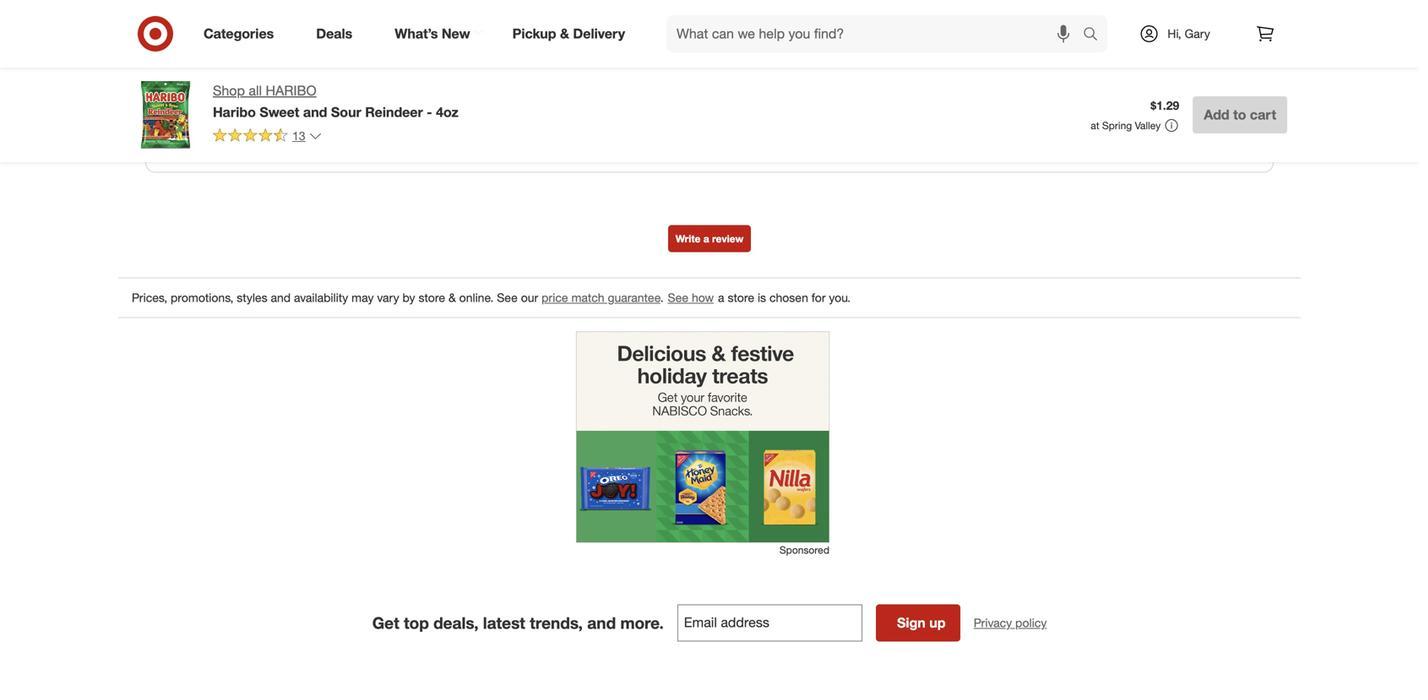 Task type: vqa. For each thing, say whether or not it's contained in the screenshot.
Barbie Vacation House Playset image
no



Task type: locate. For each thing, give the bounding box(es) containing it.
24
[[193, 69, 204, 81]]

a
[[704, 232, 709, 245], [718, 290, 724, 305]]

5 inside quality out of 5
[[1079, 67, 1086, 82]]

go
[[163, 19, 185, 39]]

privacy policy
[[974, 616, 1047, 630]]

quality
[[1045, 50, 1085, 65]]

out for taste out of 5
[[918, 67, 935, 82]]

sponsored
[[780, 544, 830, 556]]

out down quality
[[1045, 67, 1062, 82]]

what's
[[395, 25, 438, 42]]

reindeer
[[365, 104, 423, 120]]

dani - 24 days ago , verified purchaser
[[163, 69, 336, 81]]

- left 4oz
[[427, 104, 432, 120]]

hi,
[[1168, 26, 1182, 41]]

and for shop
[[303, 104, 327, 120]]

0 vertical spatial and
[[303, 104, 327, 120]]

,
[[248, 69, 251, 81]]

sign up
[[897, 615, 946, 631]]

& right pickup
[[560, 25, 569, 42]]

taste
[[918, 50, 948, 65]]

cart
[[1250, 106, 1277, 123]]

5 for quality out of 5
[[1079, 67, 1086, 82]]

0 horizontal spatial 5
[[952, 67, 959, 82]]

of down "taste"
[[939, 67, 949, 82]]

hi, gary
[[1168, 26, 1210, 41]]

prices, promotions, styles and availability may vary by store & online. see our price match guarantee . see how a store is chosen for you.
[[132, 290, 851, 305]]

&
[[560, 25, 569, 42], [449, 290, 456, 305]]

see how button
[[667, 289, 715, 307]]

2 horizontal spatial out
[[1172, 67, 1189, 82]]

2 horizontal spatial 5
[[1206, 67, 1212, 82]]

price
[[542, 290, 568, 305]]

online.
[[459, 290, 494, 305]]

how
[[692, 290, 714, 305]]

see right .
[[668, 290, 689, 305]]

2 vertical spatial and
[[587, 613, 616, 633]]

1 horizontal spatial 5
[[1079, 67, 1086, 82]]

1 horizontal spatial store
[[728, 290, 754, 305]]

None text field
[[677, 605, 862, 642]]

with
[[398, 97, 420, 112]]

0 horizontal spatial out
[[918, 67, 935, 82]]

- inside go buy these now before there gone! "region"
[[186, 69, 190, 81]]

perfect
[[443, 97, 481, 112]]

delivery
[[573, 25, 625, 42]]

image of haribo sweet and sour reindeer - 4oz image
[[132, 81, 199, 149]]

promotions,
[[171, 290, 234, 305]]

0 horizontal spatial store
[[419, 290, 445, 305]]

of down quality
[[1065, 67, 1076, 82]]

of left sour
[[528, 97, 538, 112]]

1 horizontal spatial to
[[1233, 106, 1246, 123]]

review inside 'button'
[[712, 232, 744, 245]]

1 vertical spatial review
[[712, 232, 744, 245]]

out up $1.29
[[1172, 67, 1189, 82]]

trends,
[[530, 613, 583, 633]]

store left the is
[[728, 290, 754, 305]]

.
[[660, 290, 664, 305]]

1 store from the left
[[419, 290, 445, 305]]

0 horizontal spatial -
[[186, 69, 190, 81]]

pickup & delivery link
[[498, 15, 646, 52]]

out down "taste"
[[918, 67, 935, 82]]

2 5 from the left
[[1079, 67, 1086, 82]]

these are absolutely delicious! juicy flavors with the perfect amount of sour zap to sweet bliss 10/10
[[163, 97, 696, 112]]

out inside taste out of 5
[[918, 67, 935, 82]]

valley
[[1135, 119, 1161, 132]]

1 vertical spatial a
[[718, 290, 724, 305]]

0 horizontal spatial review
[[712, 232, 744, 245]]

0 horizontal spatial see
[[497, 290, 518, 305]]

1 horizontal spatial review
[[1214, 134, 1253, 151]]

0 vertical spatial a
[[704, 232, 709, 245]]

1 out from the left
[[918, 67, 935, 82]]

to right the zap at the top of the page
[[590, 97, 601, 112]]

to right 'add'
[[1233, 106, 1246, 123]]

and
[[303, 104, 327, 120], [271, 290, 291, 305], [587, 613, 616, 633]]

to inside button
[[1233, 106, 1246, 123]]

0 vertical spatial review
[[1214, 134, 1253, 151]]

store right by
[[419, 290, 445, 305]]

1 vertical spatial &
[[449, 290, 456, 305]]

get
[[372, 613, 399, 633]]

and for get
[[587, 613, 616, 633]]

- left 24 at the top
[[186, 69, 190, 81]]

see
[[497, 290, 518, 305], [668, 290, 689, 305]]

a right write
[[704, 232, 709, 245]]

2 horizontal spatial and
[[587, 613, 616, 633]]

review down add to cart button
[[1214, 134, 1253, 151]]

2 out from the left
[[1045, 67, 1062, 82]]

categories link
[[189, 15, 295, 52]]

0 horizontal spatial &
[[449, 290, 456, 305]]

0 horizontal spatial and
[[271, 290, 291, 305]]

and left more.
[[587, 613, 616, 633]]

go buy these now before there gone! region
[[118, 0, 1301, 574]]

1 vertical spatial and
[[271, 290, 291, 305]]

gone!
[[403, 19, 445, 39]]

a right how
[[718, 290, 724, 305]]

$1.29
[[1151, 98, 1180, 113]]

are
[[199, 97, 215, 112]]

1 horizontal spatial and
[[303, 104, 327, 120]]

and inside shop all haribo haribo sweet and sour reindeer - 4oz
[[303, 104, 327, 120]]

1 vertical spatial -
[[427, 104, 432, 120]]

0 horizontal spatial to
[[590, 97, 601, 112]]

to
[[590, 97, 601, 112], [1233, 106, 1246, 123]]

1 see from the left
[[497, 290, 518, 305]]

zap
[[568, 97, 587, 112]]

5 inside taste out of 5
[[952, 67, 959, 82]]

purchaser
[[290, 69, 336, 81]]

out inside quality out of 5
[[1045, 67, 1062, 82]]

out for quality out of 5
[[1045, 67, 1062, 82]]

write a review
[[676, 232, 744, 245]]

1 horizontal spatial see
[[668, 290, 689, 305]]

deals,
[[434, 613, 479, 633]]

pickup & delivery
[[513, 25, 625, 42]]

for
[[812, 290, 826, 305]]

to inside go buy these now before there gone! "region"
[[590, 97, 601, 112]]

sign up button
[[876, 605, 960, 642]]

and right styles
[[271, 290, 291, 305]]

0 horizontal spatial a
[[704, 232, 709, 245]]

delicious!
[[276, 97, 326, 112]]

and up 13
[[303, 104, 327, 120]]

10/10
[[666, 97, 696, 112]]

5
[[952, 67, 959, 82], [1079, 67, 1086, 82], [1206, 67, 1212, 82]]

see left the our
[[497, 290, 518, 305]]

bliss
[[639, 97, 663, 112]]

before
[[305, 19, 354, 39]]

1 horizontal spatial out
[[1045, 67, 1062, 82]]

price match guarantee link
[[542, 290, 660, 305]]

pickup
[[513, 25, 556, 42]]

all
[[249, 82, 262, 99]]

1 5 from the left
[[952, 67, 959, 82]]

out
[[918, 67, 935, 82], [1045, 67, 1062, 82], [1172, 67, 1189, 82]]

new
[[442, 25, 470, 42]]

1 horizontal spatial -
[[427, 104, 432, 120]]

haribo
[[266, 82, 317, 99]]

0 vertical spatial -
[[186, 69, 190, 81]]

review right write
[[712, 232, 744, 245]]

these
[[222, 19, 264, 39]]

& left the online.
[[449, 290, 456, 305]]

match
[[572, 290, 605, 305]]

0 vertical spatial &
[[560, 25, 569, 42]]

2 see from the left
[[668, 290, 689, 305]]



Task type: describe. For each thing, give the bounding box(es) containing it.
latest
[[483, 613, 525, 633]]

you.
[[829, 290, 851, 305]]

a inside 'button'
[[704, 232, 709, 245]]

juicy
[[329, 97, 357, 112]]

what's new
[[395, 25, 470, 42]]

1 horizontal spatial a
[[718, 290, 724, 305]]

13
[[292, 128, 305, 143]]

gary
[[1185, 26, 1210, 41]]

deals link
[[302, 15, 374, 52]]

chosen
[[770, 290, 808, 305]]

& inside go buy these now before there gone! "region"
[[449, 290, 456, 305]]

review inside button
[[1214, 134, 1253, 151]]

policy
[[1016, 616, 1047, 630]]

these
[[163, 97, 195, 112]]

our
[[521, 290, 538, 305]]

now
[[268, 19, 300, 39]]

report review button
[[1168, 133, 1253, 152]]

quality out of 5
[[1045, 50, 1086, 82]]

go buy these now before there gone!
[[163, 19, 445, 39]]

advertisement region
[[576, 332, 830, 543]]

by
[[403, 290, 415, 305]]

spring
[[1102, 119, 1132, 132]]

may
[[352, 290, 374, 305]]

there
[[359, 19, 398, 39]]

of down gary
[[1192, 67, 1202, 82]]

5 for taste out of 5
[[952, 67, 959, 82]]

privacy policy link
[[974, 615, 1047, 632]]

add to cart
[[1204, 106, 1277, 123]]

sour
[[542, 97, 565, 112]]

more.
[[620, 613, 664, 633]]

at
[[1091, 119, 1100, 132]]

of inside quality out of 5
[[1065, 67, 1076, 82]]

out of 5
[[1172, 67, 1212, 82]]

vary
[[377, 290, 399, 305]]

of inside taste out of 5
[[939, 67, 949, 82]]

deals
[[316, 25, 353, 42]]

privacy
[[974, 616, 1012, 630]]

3 5 from the left
[[1206, 67, 1212, 82]]

buy
[[189, 19, 217, 39]]

haribo
[[213, 104, 256, 120]]

write
[[676, 232, 701, 245]]

sign
[[897, 615, 926, 631]]

dani
[[163, 69, 183, 81]]

at spring valley
[[1091, 119, 1161, 132]]

write a review button
[[668, 225, 751, 252]]

report review
[[1168, 134, 1253, 151]]

sweet
[[604, 97, 635, 112]]

sweet
[[260, 104, 299, 120]]

what's new link
[[380, 15, 491, 52]]

prices,
[[132, 290, 167, 305]]

flavors
[[360, 97, 395, 112]]

availability
[[294, 290, 348, 305]]

3 out from the left
[[1172, 67, 1189, 82]]

is
[[758, 290, 766, 305]]

sour
[[331, 104, 361, 120]]

- inside shop all haribo haribo sweet and sour reindeer - 4oz
[[427, 104, 432, 120]]

guarantee
[[608, 290, 660, 305]]

What can we help you find? suggestions appear below search field
[[667, 15, 1087, 52]]

search button
[[1075, 15, 1116, 56]]

the
[[423, 97, 440, 112]]

shop all haribo haribo sweet and sour reindeer - 4oz
[[213, 82, 459, 120]]

13 link
[[213, 127, 322, 147]]

get top deals, latest trends, and more.
[[372, 613, 664, 633]]

amount
[[485, 97, 525, 112]]

2 store from the left
[[728, 290, 754, 305]]

styles
[[237, 290, 267, 305]]

absolutely
[[219, 97, 273, 112]]

taste out of 5
[[918, 50, 959, 82]]

add to cart button
[[1193, 96, 1288, 133]]

search
[[1075, 27, 1116, 44]]

add
[[1204, 106, 1230, 123]]

categories
[[204, 25, 274, 42]]

top
[[404, 613, 429, 633]]

and inside go buy these now before there gone! "region"
[[271, 290, 291, 305]]

4oz
[[436, 104, 459, 120]]

shop
[[213, 82, 245, 99]]

1 horizontal spatial &
[[560, 25, 569, 42]]

verified
[[253, 69, 287, 81]]

up
[[930, 615, 946, 631]]

ago
[[231, 69, 248, 81]]

report
[[1168, 134, 1210, 151]]



